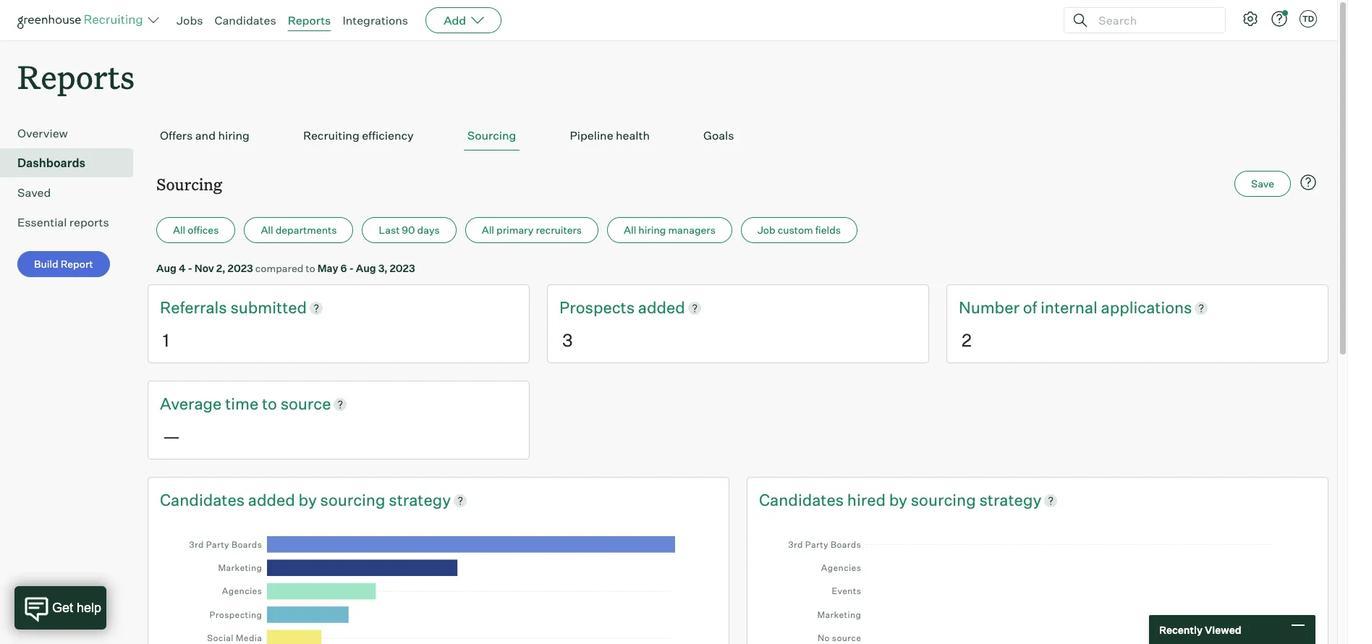Task type: describe. For each thing, give the bounding box(es) containing it.
1 vertical spatial added link
[[248, 489, 299, 512]]

all hiring managers button
[[607, 217, 733, 243]]

jobs
[[177, 13, 203, 28]]

number link
[[959, 297, 1024, 319]]

source
[[281, 394, 331, 413]]

all departments button
[[244, 217, 354, 243]]

1 vertical spatial to
[[262, 394, 277, 413]]

source link
[[281, 393, 331, 415]]

report
[[61, 258, 93, 270]]

essential reports link
[[17, 214, 127, 231]]

number
[[959, 298, 1020, 317]]

recently
[[1160, 624, 1203, 636]]

time link
[[225, 393, 262, 415]]

1 horizontal spatial reports
[[288, 13, 331, 28]]

internal link
[[1041, 297, 1102, 319]]

days
[[417, 224, 440, 236]]

saved
[[17, 185, 51, 200]]

viewed
[[1205, 624, 1242, 636]]

fields
[[816, 224, 841, 236]]

applications link
[[1102, 297, 1193, 319]]

xychart image for candidates added by sourcing
[[180, 525, 697, 644]]

td button
[[1297, 7, 1321, 30]]

sourcing for candidates hired by sourcing
[[911, 490, 976, 510]]

all departments
[[261, 224, 337, 236]]

nov
[[195, 262, 214, 275]]

build report
[[34, 258, 93, 270]]

add button
[[426, 7, 502, 33]]

offices
[[188, 224, 219, 236]]

0 horizontal spatial sourcing
[[156, 173, 223, 195]]

recruiters
[[536, 224, 582, 236]]

and
[[195, 128, 216, 143]]

pipeline health button
[[566, 121, 654, 151]]

integrations
[[343, 13, 408, 28]]

primary
[[497, 224, 534, 236]]

submitted link
[[231, 297, 307, 319]]

by link for added
[[299, 489, 320, 512]]

job
[[758, 224, 776, 236]]

greenhouse recruiting image
[[17, 12, 148, 29]]

save
[[1252, 178, 1275, 190]]

pipeline health
[[570, 128, 650, 143]]

jobs link
[[177, 13, 203, 28]]

referrals
[[160, 298, 231, 317]]

average
[[160, 394, 222, 413]]

faq image
[[1300, 174, 1318, 191]]

aug 4 - nov 2, 2023 compared to may 6 - aug 3, 2023
[[156, 262, 415, 275]]

last 90 days
[[379, 224, 440, 236]]

recruiting
[[303, 128, 360, 143]]

hiring inside "button"
[[639, 224, 666, 236]]

average time to
[[160, 394, 281, 413]]

tab list containing offers and hiring
[[156, 121, 1321, 151]]

2 aug from the left
[[356, 262, 376, 275]]

saved link
[[17, 184, 127, 201]]

2 2023 from the left
[[390, 262, 415, 275]]

2,
[[216, 262, 226, 275]]

recently viewed
[[1160, 624, 1242, 636]]

of link
[[1024, 297, 1041, 319]]

strategy link for candidates added by sourcing
[[389, 489, 451, 512]]

last 90 days button
[[362, 217, 457, 243]]

1 aug from the left
[[156, 262, 177, 275]]

candidates for candidates
[[215, 13, 276, 28]]

may
[[318, 262, 339, 275]]

by link for hired
[[890, 489, 911, 512]]

configure image
[[1242, 10, 1260, 28]]

2
[[962, 329, 972, 351]]

all offices
[[173, 224, 219, 236]]

all for all offices
[[173, 224, 186, 236]]

2 - from the left
[[349, 262, 354, 275]]

save button
[[1235, 171, 1292, 197]]

goals button
[[700, 121, 738, 151]]

strategy link for candidates hired by sourcing
[[980, 489, 1042, 512]]

all for all departments
[[261, 224, 273, 236]]

all for all hiring managers
[[624, 224, 637, 236]]

essential
[[17, 215, 67, 230]]

add
[[444, 13, 466, 28]]

efficiency
[[362, 128, 414, 143]]

time
[[225, 394, 259, 413]]

essential reports
[[17, 215, 109, 230]]

referrals link
[[160, 297, 231, 319]]

td button
[[1300, 10, 1318, 28]]

1 vertical spatial reports
[[17, 55, 135, 98]]

candidates link for candidates added by sourcing
[[160, 489, 248, 512]]

all hiring managers
[[624, 224, 716, 236]]

job custom fields
[[758, 224, 841, 236]]

td
[[1303, 14, 1315, 24]]

pipeline
[[570, 128, 614, 143]]

build report button
[[17, 251, 110, 277]]

prospects link
[[560, 297, 638, 319]]

job custom fields button
[[741, 217, 858, 243]]



Task type: vqa. For each thing, say whether or not it's contained in the screenshot.
'—' at the bottom left of the page
yes



Task type: locate. For each thing, give the bounding box(es) containing it.
1
[[163, 329, 169, 351]]

0 horizontal spatial hiring
[[218, 128, 250, 143]]

candidates down —
[[160, 490, 245, 510]]

candidates for candidates hired by sourcing
[[759, 490, 844, 510]]

—
[[163, 426, 180, 447]]

to
[[306, 262, 315, 275], [262, 394, 277, 413]]

aug left 3,
[[356, 262, 376, 275]]

sourcing link for candidates added by sourcing
[[320, 489, 389, 512]]

1 horizontal spatial added
[[638, 298, 686, 317]]

strategy for candidates added by sourcing
[[389, 490, 451, 510]]

1 horizontal spatial aug
[[356, 262, 376, 275]]

90
[[402, 224, 415, 236]]

1 by link from the left
[[299, 489, 320, 512]]

1 all from the left
[[173, 224, 186, 236]]

0 horizontal spatial added link
[[248, 489, 299, 512]]

candidates left the "hired"
[[759, 490, 844, 510]]

all offices button
[[156, 217, 236, 243]]

1 horizontal spatial added link
[[638, 297, 686, 319]]

managers
[[669, 224, 716, 236]]

average link
[[160, 393, 225, 415]]

1 horizontal spatial strategy
[[980, 490, 1042, 510]]

1 vertical spatial sourcing
[[156, 173, 223, 195]]

by for hired
[[890, 490, 908, 510]]

offers
[[160, 128, 193, 143]]

0 horizontal spatial aug
[[156, 262, 177, 275]]

2 sourcing from the left
[[911, 490, 976, 510]]

1 horizontal spatial 2023
[[390, 262, 415, 275]]

hiring inside button
[[218, 128, 250, 143]]

departments
[[276, 224, 337, 236]]

1 horizontal spatial xychart image
[[780, 525, 1297, 644]]

offers and hiring button
[[156, 121, 253, 151]]

applications
[[1102, 298, 1193, 317]]

0 horizontal spatial to
[[262, 394, 277, 413]]

strategy for candidates hired by sourcing
[[980, 490, 1042, 510]]

0 vertical spatial to
[[306, 262, 315, 275]]

0 horizontal spatial reports
[[17, 55, 135, 98]]

3,
[[378, 262, 388, 275]]

sourcing link
[[320, 489, 389, 512], [911, 489, 980, 512]]

2 strategy link from the left
[[980, 489, 1042, 512]]

1 horizontal spatial to
[[306, 262, 315, 275]]

all inside all departments button
[[261, 224, 273, 236]]

all left offices
[[173, 224, 186, 236]]

3 all from the left
[[482, 224, 495, 236]]

offers and hiring
[[160, 128, 250, 143]]

to left may
[[306, 262, 315, 275]]

all left departments at the left of the page
[[261, 224, 273, 236]]

Search text field
[[1095, 10, 1213, 31]]

- right 6
[[349, 262, 354, 275]]

reports down greenhouse recruiting image
[[17, 55, 135, 98]]

1 horizontal spatial sourcing link
[[911, 489, 980, 512]]

2 strategy from the left
[[980, 490, 1042, 510]]

0 horizontal spatial strategy link
[[389, 489, 451, 512]]

0 vertical spatial added link
[[638, 297, 686, 319]]

0 vertical spatial sourcing
[[468, 128, 517, 143]]

candidates
[[215, 13, 276, 28], [160, 490, 245, 510], [759, 490, 844, 510]]

goals
[[704, 128, 735, 143]]

custom
[[778, 224, 814, 236]]

1 sourcing link from the left
[[320, 489, 389, 512]]

to right time
[[262, 394, 277, 413]]

2 by link from the left
[[890, 489, 911, 512]]

1 vertical spatial added
[[248, 490, 295, 510]]

0 horizontal spatial sourcing link
[[320, 489, 389, 512]]

aug left 4
[[156, 262, 177, 275]]

1 by from the left
[[299, 490, 317, 510]]

of
[[1024, 298, 1038, 317]]

overview link
[[17, 125, 127, 142]]

strategy
[[389, 490, 451, 510], [980, 490, 1042, 510]]

-
[[188, 262, 192, 275], [349, 262, 354, 275]]

xychart image for candidates hired by sourcing
[[780, 525, 1297, 644]]

1 horizontal spatial strategy link
[[980, 489, 1042, 512]]

all primary recruiters
[[482, 224, 582, 236]]

dashboards link
[[17, 154, 127, 172]]

0 vertical spatial reports
[[288, 13, 331, 28]]

candidates right 'jobs' at the top left of the page
[[215, 13, 276, 28]]

4
[[179, 262, 186, 275]]

all inside all hiring managers "button"
[[624, 224, 637, 236]]

1 horizontal spatial sourcing
[[911, 490, 976, 510]]

hiring left "managers"
[[639, 224, 666, 236]]

0 horizontal spatial by
[[299, 490, 317, 510]]

tab list
[[156, 121, 1321, 151]]

0 horizontal spatial sourcing
[[320, 490, 386, 510]]

all inside all primary recruiters button
[[482, 224, 495, 236]]

sourcing inside button
[[468, 128, 517, 143]]

2 by from the left
[[890, 490, 908, 510]]

1 vertical spatial hiring
[[639, 224, 666, 236]]

0 horizontal spatial by link
[[299, 489, 320, 512]]

hiring
[[218, 128, 250, 143], [639, 224, 666, 236]]

reports left integrations "link"
[[288, 13, 331, 28]]

to link
[[262, 393, 281, 415]]

0 vertical spatial hiring
[[218, 128, 250, 143]]

1 2023 from the left
[[228, 262, 253, 275]]

0 horizontal spatial added
[[248, 490, 295, 510]]

2023
[[228, 262, 253, 275], [390, 262, 415, 275]]

all left "managers"
[[624, 224, 637, 236]]

2 sourcing link from the left
[[911, 489, 980, 512]]

integrations link
[[343, 13, 408, 28]]

all primary recruiters button
[[465, 217, 599, 243]]

compared
[[255, 262, 304, 275]]

by
[[299, 490, 317, 510], [890, 490, 908, 510]]

4 all from the left
[[624, 224, 637, 236]]

recruiting efficiency button
[[300, 121, 418, 151]]

sourcing link for candidates hired by sourcing
[[911, 489, 980, 512]]

sourcing button
[[464, 121, 520, 151]]

hired
[[848, 490, 886, 510]]

candidates added by sourcing
[[160, 490, 389, 510]]

aug
[[156, 262, 177, 275], [356, 262, 376, 275]]

1 strategy link from the left
[[389, 489, 451, 512]]

prospects
[[560, 298, 638, 317]]

1 strategy from the left
[[389, 490, 451, 510]]

- right 4
[[188, 262, 192, 275]]

hired link
[[848, 489, 890, 512]]

0 horizontal spatial -
[[188, 262, 192, 275]]

0 horizontal spatial xychart image
[[180, 525, 697, 644]]

hiring right and
[[218, 128, 250, 143]]

1 horizontal spatial by link
[[890, 489, 911, 512]]

all
[[173, 224, 186, 236], [261, 224, 273, 236], [482, 224, 495, 236], [624, 224, 637, 236]]

by link
[[299, 489, 320, 512], [890, 489, 911, 512]]

1 sourcing from the left
[[320, 490, 386, 510]]

1 horizontal spatial hiring
[[639, 224, 666, 236]]

1 xychart image from the left
[[180, 525, 697, 644]]

1 - from the left
[[188, 262, 192, 275]]

all inside all offices button
[[173, 224, 186, 236]]

reports
[[288, 13, 331, 28], [17, 55, 135, 98]]

3
[[563, 329, 573, 351]]

candidates hired by sourcing
[[759, 490, 980, 510]]

sourcing
[[468, 128, 517, 143], [156, 173, 223, 195]]

number of internal
[[959, 298, 1102, 317]]

0 horizontal spatial strategy
[[389, 490, 451, 510]]

strategy link
[[389, 489, 451, 512], [980, 489, 1042, 512]]

all left primary
[[482, 224, 495, 236]]

last
[[379, 224, 400, 236]]

2023 right 3,
[[390, 262, 415, 275]]

all for all primary recruiters
[[482, 224, 495, 236]]

6
[[341, 262, 347, 275]]

1 horizontal spatial by
[[890, 490, 908, 510]]

0 horizontal spatial 2023
[[228, 262, 253, 275]]

build
[[34, 258, 58, 270]]

by for added
[[299, 490, 317, 510]]

added
[[638, 298, 686, 317], [248, 490, 295, 510]]

candidates link for candidates hired by sourcing
[[759, 489, 848, 512]]

xychart image
[[180, 525, 697, 644], [780, 525, 1297, 644]]

2 xychart image from the left
[[780, 525, 1297, 644]]

reports link
[[288, 13, 331, 28]]

2 all from the left
[[261, 224, 273, 236]]

added link
[[638, 297, 686, 319], [248, 489, 299, 512]]

overview
[[17, 126, 68, 141]]

submitted
[[231, 298, 307, 317]]

candidates for candidates added by sourcing
[[160, 490, 245, 510]]

internal
[[1041, 298, 1098, 317]]

health
[[616, 128, 650, 143]]

2023 right 2,
[[228, 262, 253, 275]]

1 horizontal spatial sourcing
[[468, 128, 517, 143]]

1 horizontal spatial -
[[349, 262, 354, 275]]

0 vertical spatial added
[[638, 298, 686, 317]]

dashboards
[[17, 156, 86, 170]]

sourcing for candidates added by sourcing
[[320, 490, 386, 510]]

recruiting efficiency
[[303, 128, 414, 143]]



